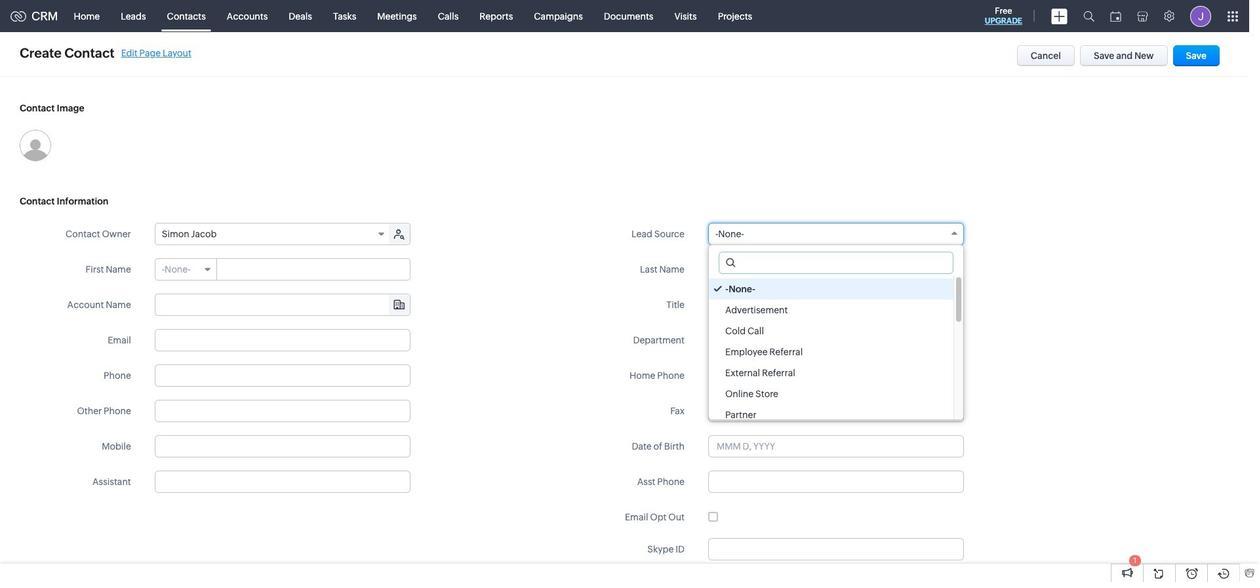 Task type: describe. For each thing, give the bounding box(es) containing it.
1 option from the top
[[709, 279, 954, 300]]

5 option from the top
[[709, 363, 954, 384]]

search image
[[1084, 10, 1095, 22]]

image image
[[20, 130, 51, 161]]

profile image
[[1190, 6, 1211, 27]]

create menu image
[[1051, 8, 1068, 24]]

4 option from the top
[[709, 342, 954, 363]]

profile element
[[1183, 0, 1219, 32]]

logo image
[[10, 11, 26, 21]]



Task type: locate. For each thing, give the bounding box(es) containing it.
MMM D, YYYY text field
[[708, 436, 964, 458]]

create menu element
[[1044, 0, 1076, 32]]

None text field
[[155, 295, 410, 315], [708, 365, 964, 387], [708, 400, 964, 422], [155, 471, 410, 493], [708, 471, 964, 493], [708, 539, 964, 561], [155, 295, 410, 315], [708, 365, 964, 387], [708, 400, 964, 422], [155, 471, 410, 493], [708, 471, 964, 493], [708, 539, 964, 561]]

calendar image
[[1110, 11, 1122, 21]]

7 option from the top
[[709, 405, 954, 426]]

3 option from the top
[[709, 321, 954, 342]]

6 option from the top
[[709, 384, 954, 405]]

2 option from the top
[[709, 300, 954, 321]]

None field
[[708, 223, 964, 245], [155, 224, 390, 245], [155, 259, 217, 280], [155, 295, 410, 315], [708, 223, 964, 245], [155, 224, 390, 245], [155, 259, 217, 280], [155, 295, 410, 315]]

search element
[[1076, 0, 1103, 32]]

None text field
[[720, 253, 953, 274], [708, 258, 964, 281], [218, 259, 410, 280], [708, 294, 964, 316], [155, 329, 410, 352], [708, 329, 964, 352], [155, 365, 410, 387], [155, 400, 410, 422], [155, 436, 410, 458], [720, 253, 953, 274], [708, 258, 964, 281], [218, 259, 410, 280], [708, 294, 964, 316], [155, 329, 410, 352], [708, 329, 964, 352], [155, 365, 410, 387], [155, 400, 410, 422], [155, 436, 410, 458]]

list box
[[709, 275, 964, 426]]

option
[[709, 279, 954, 300], [709, 300, 954, 321], [709, 321, 954, 342], [709, 342, 954, 363], [709, 363, 954, 384], [709, 384, 954, 405], [709, 405, 954, 426]]



Task type: vqa. For each thing, say whether or not it's contained in the screenshot.
Process Management dropdown button
no



